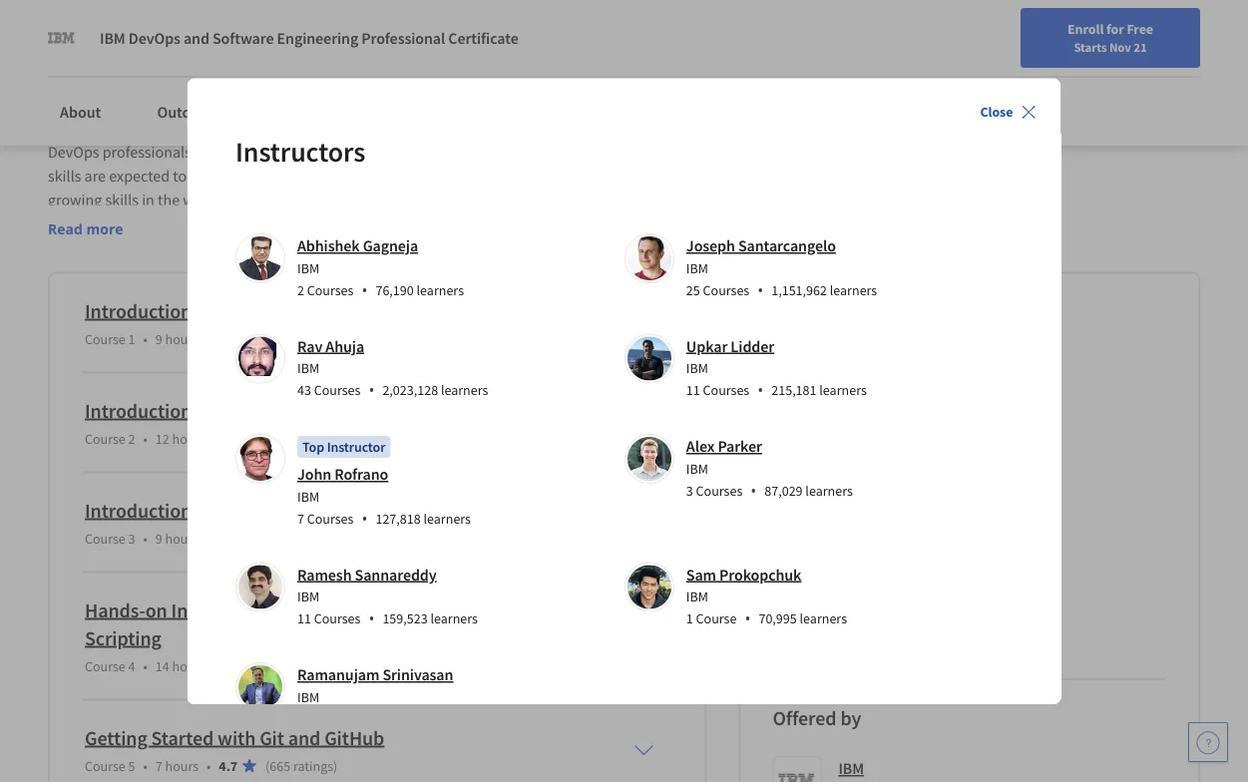 Task type: describe. For each thing, give the bounding box(es) containing it.
of
[[524, 166, 537, 186]]

course for course 2 • 12 hours
[[85, 430, 126, 448]]

0 horizontal spatial the
[[158, 190, 180, 210]]

927
[[277, 657, 298, 675]]

enroll for free starts nov 21
[[1068, 20, 1154, 55]]

127,818
[[375, 510, 421, 528]]

• inside "upkar lidder ibm 11 courses • 215,181 learners"
[[758, 380, 764, 401]]

0 horizontal spatial in
[[142, 190, 155, 210]]

john
[[297, 465, 331, 485]]

ibm 25 courses
[[835, 475, 898, 515]]

2,023,128
[[382, 382, 438, 400]]

ibm inside joseph santarcangelo ibm 25 courses • 1,151,962 learners
[[686, 259, 708, 277]]

to inside introduction to agile development and scrum course 3 • 9 hours
[[196, 498, 213, 523]]

hours down started
[[165, 757, 199, 775]]

ibm inside top instructor john rofrano ibm 7 courses • 127,818 learners
[[297, 488, 319, 506]]

courses for parker
[[696, 482, 743, 500]]

joseph santarcangelo link
[[686, 236, 836, 256]]

ibm down the by
[[839, 759, 865, 779]]

introduction to cloud computing link
[[85, 398, 366, 423]]

ibm inside sam prokopchuk ibm 1 course • 70,995 learners
[[686, 588, 708, 606]]

getting
[[85, 726, 147, 750]]

0 vertical spatial skills
[[48, 166, 81, 186]]

course inside introduction to agile development and scrum course 3 • 9 hours
[[85, 529, 126, 547]]

ratings right 665
[[293, 757, 333, 775]]

starts
[[1074, 39, 1108, 55]]

abhishek gagneja ibm 2 courses • 76,190 learners
[[297, 236, 464, 301]]

outcomes
[[157, 102, 226, 122]]

introduction for introduction to devops
[[85, 298, 192, 323]]

) down github
[[333, 757, 338, 775]]

course 5 • 7 hours •
[[85, 757, 211, 775]]

87,029
[[765, 482, 803, 500]]

devops down about
[[48, 142, 99, 162]]

1 horizontal spatial are
[[195, 142, 216, 162]]

introduction for introduction to cloud computing
[[85, 398, 192, 423]]

ibm inside ramanujam srinivasan ibm
[[297, 689, 319, 707]]

learners for abhishek gagneja
[[416, 281, 464, 299]]

4,716
[[277, 430, 308, 448]]

43
[[297, 382, 311, 400]]

instructor
[[327, 439, 385, 457]]

rofrano
[[334, 465, 388, 485]]

parker
[[718, 437, 762, 457]]

• right "5"
[[143, 757, 148, 775]]

learners inside top instructor john rofrano ibm 7 courses • 127,818 learners
[[423, 510, 471, 528]]

ahuja
[[325, 337, 364, 357]]

by
[[841, 706, 862, 731]]

joseph
[[686, 236, 735, 256]]

122%
[[227, 166, 264, 186]]

for
[[1107, 20, 1125, 38]]

courses for ahuja
[[314, 382, 360, 400]]

5
[[128, 757, 135, 775]]

3 inside introduction to agile development and scrum course 3 • 9 hours
[[128, 529, 135, 547]]

-
[[330, 81, 339, 116]]

devops up outcomes
[[129, 28, 181, 48]]

ibm link
[[839, 756, 865, 781]]

course 4 • 14 hours
[[85, 657, 206, 675]]

linux
[[304, 598, 350, 623]]

ibm devops and software engineering professional certificate
[[100, 28, 519, 48]]

to left grow
[[173, 166, 187, 186]]

76,190
[[375, 281, 414, 299]]

hours for cloud
[[172, 430, 206, 448]]

agile
[[217, 498, 259, 523]]

( for devops
[[266, 330, 270, 348]]

introduction to devops link
[[85, 298, 282, 323]]

devops professionals are in high demand! according to a recent gitlab report,  devops skills are expected to grow 122% over the next five years,  making it one of the fastest growing skills in the workforce. read more
[[48, 142, 627, 238]]

sam prokopchuk link
[[686, 565, 802, 585]]

high
[[235, 142, 264, 162]]

ramesh sannareddy image
[[238, 566, 282, 610]]

25 inside joseph santarcangelo ibm 25 courses • 1,151,962 learners
[[686, 281, 700, 299]]

upkar lidder ibm 11 courses • 215,181 learners
[[686, 337, 867, 401]]

0 horizontal spatial are
[[84, 166, 106, 186]]

rav ahuja link
[[297, 337, 364, 357]]

more
[[86, 219, 123, 238]]

1 inside sam prokopchuk ibm 1 course • 70,995 learners
[[686, 610, 693, 628]]

introduction to devops
[[85, 298, 282, 323]]

introduction to cloud computing
[[85, 398, 366, 423]]

git
[[260, 726, 284, 750]]

scripting
[[85, 626, 162, 651]]

11 for ramesh sannareddy
[[297, 610, 311, 628]]

course for course 5 • 7 hours •
[[85, 757, 126, 775]]

14 for hours
[[156, 657, 169, 675]]

215,181
[[772, 382, 817, 400]]

and inside hands-on introduction to linux commands and shell scripting
[[455, 598, 487, 623]]

• inside joseph santarcangelo ibm 25 courses • 1,151,962 learners
[[758, 279, 764, 301]]

2 inside abhishek gagneja ibm 2 courses • 76,190 learners
[[297, 281, 304, 299]]

ibm inside "upkar lidder ibm 11 courses • 215,181 learners"
[[686, 360, 708, 378]]

alex parker image
[[627, 438, 671, 482]]

course for course 1 • 9 hours
[[85, 330, 126, 348]]

( 2,091 ratings )
[[266, 330, 348, 348]]

courses for gagneja
[[307, 281, 353, 299]]

courses inside top instructor john rofrano ibm 7 courses • 127,818 learners
[[307, 510, 353, 528]]

introduction inside hands-on introduction to linux commands and shell scripting
[[171, 598, 278, 623]]

report,
[[520, 142, 565, 162]]

courses for lidder
[[703, 382, 750, 400]]

read more button
[[48, 218, 123, 239]]

instructors dialog
[[187, 78, 1061, 732]]

and inside introduction to agile development and scrum course 3 • 9 hours
[[381, 498, 414, 523]]

ibm inside rav ahuja ibm 43 courses • 2,023,128 learners
[[297, 360, 319, 378]]

( 4,716 ratings )
[[273, 430, 355, 448]]

upkar
[[686, 337, 728, 357]]

ibm inside ramesh sannareddy ibm 11 courses • 159,523 learners
[[297, 588, 319, 606]]

ibm inside alex parker ibm 3 courses • 87,029 learners
[[686, 460, 708, 478]]

read
[[48, 219, 83, 238]]

a
[[417, 142, 426, 162]]

coursera career certificate image
[[824, 0, 1156, 37]]

( for introduction
[[273, 657, 277, 675]]

course inside sam prokopchuk ibm 1 course • 70,995 learners
[[696, 610, 737, 628]]

• inside abhishek gagneja ibm 2 courses • 76,190 learners
[[361, 279, 367, 301]]

( 665 ratings )
[[266, 757, 338, 775]]

top
[[302, 439, 324, 457]]

top instructor john rofrano ibm 7 courses • 127,818 learners
[[297, 439, 471, 529]]

it
[[483, 166, 492, 186]]

ramesh sannareddy link
[[297, 565, 436, 585]]

alex parker link
[[686, 437, 762, 457]]

25 inside ibm 25 courses
[[835, 497, 849, 515]]

1 vertical spatial 2
[[128, 430, 135, 448]]

john rofrano link
[[297, 465, 388, 485]]

courses for santarcangelo
[[703, 281, 750, 299]]

rav ahuja image
[[238, 337, 282, 381]]

1 vertical spatial 7
[[156, 757, 163, 775]]

) for introduction
[[340, 657, 345, 675]]

665
[[270, 757, 291, 775]]

• left 12
[[143, 430, 148, 448]]

course
[[378, 81, 457, 116]]

series
[[463, 81, 533, 116]]

4.8
[[219, 330, 238, 348]]

learners for joseph santarcangelo
[[830, 281, 877, 299]]

over
[[267, 166, 296, 186]]

recent gitlab
[[429, 142, 516, 162]]

offered by
[[773, 706, 862, 731]]

ratings for introduction
[[300, 657, 340, 675]]

about link
[[48, 90, 113, 134]]

demand!
[[268, 142, 328, 162]]

to left cloud
[[196, 398, 213, 423]]

joseph santarcangelo image
[[776, 453, 820, 497]]

( 927 ratings )
[[273, 657, 345, 675]]

help center image
[[1197, 731, 1221, 755]]

learners for sam prokopchuk
[[800, 610, 847, 628]]

john rofrano image
[[238, 438, 282, 482]]

• inside rav ahuja ibm 43 courses • 2,023,128 learners
[[368, 380, 374, 401]]

srinivasan
[[382, 666, 453, 686]]

abhishek gagneja link
[[297, 236, 418, 256]]

according
[[331, 142, 397, 162]]

• right 4
[[143, 657, 148, 675]]

professional certificate - 14 course series
[[48, 81, 533, 116]]

ramanujam srinivasan ibm
[[297, 666, 453, 707]]

hands-on introduction to linux commands and shell scripting
[[85, 598, 534, 651]]

abhishek gagneja image
[[238, 237, 282, 281]]

close
[[981, 103, 1014, 121]]

4.7 for ( 665 ratings )
[[219, 757, 238, 775]]

ramesh sannareddy ibm 11 courses • 159,523 learners
[[297, 565, 478, 630]]

to left a
[[400, 142, 414, 162]]

learners for ramesh sannareddy
[[430, 610, 478, 628]]

ramanujam
[[297, 666, 379, 686]]

0 horizontal spatial certificate
[[201, 81, 325, 116]]



Task type: vqa. For each thing, say whether or not it's contained in the screenshot.


Task type: locate. For each thing, give the bounding box(es) containing it.
fastest
[[565, 166, 609, 186]]

to up course 1 • 9 hours
[[196, 298, 213, 323]]

sannareddy
[[355, 565, 436, 585]]

getting started with git and github link
[[85, 726, 385, 750]]

enroll
[[1068, 20, 1104, 38]]

1 vertical spatial 3
[[128, 529, 135, 547]]

skills up growing
[[48, 166, 81, 186]]

ibm down sam
[[686, 588, 708, 606]]

1 down sam
[[686, 610, 693, 628]]

courses down the ramesh
[[314, 610, 360, 628]]

1 vertical spatial skills
[[105, 190, 139, 210]]

hours up on
[[165, 529, 199, 547]]

1 vertical spatial 25
[[835, 497, 849, 515]]

14
[[345, 81, 373, 116], [156, 657, 169, 675]]

11 up ( 927 ratings )
[[297, 610, 311, 628]]

courses down upkar lidder 'link' on the right of the page
[[703, 382, 750, 400]]

• left 1,151,962
[[758, 279, 764, 301]]

• left "70,995"
[[745, 608, 751, 630]]

1 vertical spatial 4.7
[[219, 757, 238, 775]]

courses inside "upkar lidder ibm 11 courses • 215,181 learners"
[[703, 382, 750, 400]]

the down expected
[[158, 190, 180, 210]]

courses inside abhishek gagneja ibm 2 courses • 76,190 learners
[[307, 281, 353, 299]]

learners right "70,995"
[[800, 610, 847, 628]]

hours down introduction to devops link
[[165, 330, 199, 348]]

course left 4
[[85, 657, 126, 675]]

introduction up course 1 • 9 hours
[[85, 298, 192, 323]]

70,995
[[759, 610, 797, 628]]

) up rofrano
[[351, 430, 355, 448]]

1 vertical spatial 1
[[686, 610, 693, 628]]

course left "5"
[[85, 757, 126, 775]]

1 vertical spatial certificate
[[201, 81, 325, 116]]

ramanujam srinivasan image
[[238, 666, 282, 710]]

1 horizontal spatial professional
[[362, 28, 445, 48]]

4.7 down getting started with git and github link
[[219, 757, 238, 775]]

in
[[219, 142, 232, 162], [142, 190, 155, 210]]

25 down joseph
[[686, 281, 700, 299]]

hours right 4
[[172, 657, 206, 675]]

making
[[429, 166, 479, 186]]

learners inside "upkar lidder ibm 11 courses • 215,181 learners"
[[819, 382, 867, 400]]

• down introduction to devops
[[143, 330, 148, 348]]

1 vertical spatial 14
[[156, 657, 169, 675]]

ratings for cloud
[[311, 430, 351, 448]]

25
[[686, 281, 700, 299], [835, 497, 849, 515]]

11 down the upkar at the top right of the page
[[686, 382, 700, 400]]

• inside alex parker ibm 3 courses • 87,029 learners
[[751, 480, 757, 502]]

0 vertical spatial 9
[[156, 330, 163, 348]]

1 horizontal spatial 3
[[686, 482, 693, 500]]

learners inside alex parker ibm 3 courses • 87,029 learners
[[806, 482, 853, 500]]

( for cloud
[[273, 430, 277, 448]]

and left scrum at the left of page
[[381, 498, 414, 523]]

github
[[325, 726, 385, 750]]

2 up ( 2,091 ratings )
[[297, 281, 304, 299]]

4.6
[[226, 430, 245, 448]]

learners for upkar lidder
[[819, 382, 867, 400]]

joseph santarcangelo image
[[627, 237, 671, 281]]

courses inside ramesh sannareddy ibm 11 courses • 159,523 learners
[[314, 610, 360, 628]]

the right of on the left of page
[[540, 166, 562, 186]]

learners for alex parker
[[806, 482, 853, 500]]

devops up 4.8
[[217, 298, 282, 323]]

learners right 76,190
[[416, 281, 464, 299]]

hands-on introduction to linux commands and shell scripting link
[[85, 598, 534, 651]]

alex
[[686, 437, 715, 457]]

0 vertical spatial 3
[[686, 482, 693, 500]]

courses right 43
[[314, 382, 360, 400]]

learners for rav ahuja
[[441, 382, 488, 400]]

sam
[[686, 565, 716, 585]]

engineering
[[277, 28, 359, 48]]

1 vertical spatial in
[[142, 190, 155, 210]]

hours inside introduction to agile development and scrum course 3 • 9 hours
[[165, 529, 199, 547]]

certificate up high
[[201, 81, 325, 116]]

0 horizontal spatial 2
[[128, 430, 135, 448]]

the down the demand!
[[300, 166, 322, 186]]

course down introduction to devops
[[85, 330, 126, 348]]

are up growing
[[84, 166, 106, 186]]

about
[[60, 102, 101, 122]]

• left 215,181
[[758, 380, 764, 401]]

ibm right joseph santarcangelo image
[[835, 475, 857, 493]]

skills down expected
[[105, 190, 139, 210]]

ibm down joseph
[[686, 259, 708, 277]]

1 horizontal spatial skills
[[105, 190, 139, 210]]

lidder
[[731, 337, 774, 357]]

• inside top instructor john rofrano ibm 7 courses • 127,818 learners
[[361, 508, 367, 529]]

• inside ramesh sannareddy ibm 11 courses • 159,523 learners
[[368, 608, 374, 630]]

rav ahuja ibm 43 courses • 2,023,128 learners
[[297, 337, 488, 401]]

• down getting started with git and github link
[[207, 757, 211, 775]]

0 horizontal spatial skills
[[48, 166, 81, 186]]

2 horizontal spatial the
[[540, 166, 562, 186]]

introduction inside introduction to agile development and scrum course 3 • 9 hours
[[85, 498, 192, 523]]

7 inside top instructor john rofrano ibm 7 courses • 127,818 learners
[[297, 510, 304, 528]]

ratings for devops
[[304, 330, 344, 348]]

ibm
[[100, 28, 125, 48], [297, 259, 319, 277], [686, 259, 708, 277], [297, 360, 319, 378], [686, 360, 708, 378], [835, 383, 857, 401], [686, 460, 708, 478], [835, 475, 857, 493], [297, 488, 319, 506], [297, 588, 319, 606], [686, 588, 708, 606], [297, 689, 319, 707], [839, 759, 865, 779]]

learners right 215,181
[[819, 382, 867, 400]]

to inside hands-on introduction to linux commands and shell scripting
[[282, 598, 300, 623]]

rav ahuja image
[[776, 545, 820, 589]]

ratings
[[304, 330, 344, 348], [311, 430, 351, 448], [300, 657, 340, 675], [293, 757, 333, 775]]

(
[[266, 330, 270, 348], [273, 430, 277, 448], [273, 657, 277, 675], [266, 757, 270, 775]]

12
[[156, 430, 169, 448]]

0 vertical spatial 7
[[297, 510, 304, 528]]

•
[[361, 279, 367, 301], [758, 279, 764, 301], [143, 330, 148, 348], [368, 380, 374, 401], [758, 380, 764, 401], [143, 430, 148, 448], [751, 480, 757, 502], [361, 508, 367, 529], [143, 529, 148, 547], [368, 608, 374, 630], [745, 608, 751, 630], [143, 657, 148, 675], [143, 757, 148, 775], [207, 757, 211, 775]]

course 2 • 12 hours
[[85, 430, 206, 448]]

0 vertical spatial 2
[[297, 281, 304, 299]]

ibm right abhishek gagneja icon
[[835, 383, 857, 401]]

alex parker ibm 3 courses • 87,029 learners
[[686, 437, 853, 502]]

• left 2,023,128 on the left
[[368, 380, 374, 401]]

scrum
[[418, 498, 473, 523]]

to left agile at the bottom
[[196, 498, 213, 523]]

courses inside rav ahuja ibm 43 courses • 2,023,128 learners
[[314, 382, 360, 400]]

ratings down computing
[[311, 430, 351, 448]]

3 down alex
[[686, 482, 693, 500]]

ibm right ibm image on the left top of the page
[[100, 28, 125, 48]]

learners inside sam prokopchuk ibm 1 course • 70,995 learners
[[800, 610, 847, 628]]

joseph santarcangelo ibm 25 courses • 1,151,962 learners
[[686, 236, 877, 301]]

4.7 left 927
[[226, 657, 245, 675]]

expected
[[109, 166, 170, 186]]

0 vertical spatial professional
[[362, 28, 445, 48]]

2 9 from the top
[[156, 529, 163, 547]]

7
[[297, 510, 304, 528], [156, 757, 163, 775]]

courses inside ibm 25 courses
[[852, 497, 898, 515]]

hours for devops
[[165, 330, 199, 348]]

3
[[686, 482, 693, 500], [128, 529, 135, 547]]

2 left 12
[[128, 430, 135, 448]]

professional up professionals
[[48, 81, 196, 116]]

0 vertical spatial in
[[219, 142, 232, 162]]

0 horizontal spatial 14
[[156, 657, 169, 675]]

learners right 127,818
[[423, 510, 471, 528]]

1 vertical spatial are
[[84, 166, 106, 186]]

course left 12
[[85, 430, 126, 448]]

courses for sannareddy
[[314, 610, 360, 628]]

0 horizontal spatial 11
[[297, 610, 311, 628]]

21
[[1134, 39, 1148, 55]]

11 for upkar lidder
[[686, 382, 700, 400]]

shell
[[491, 598, 534, 623]]

started
[[151, 726, 214, 750]]

11 inside "upkar lidder ibm 11 courses • 215,181 learners"
[[686, 382, 700, 400]]

close button
[[973, 94, 1045, 130]]

• inside introduction to agile development and scrum course 3 • 9 hours
[[143, 529, 148, 547]]

ibm down john
[[297, 488, 319, 506]]

and left software
[[184, 28, 210, 48]]

courses inside joseph santarcangelo ibm 25 courses • 1,151,962 learners
[[703, 281, 750, 299]]

one
[[495, 166, 520, 186]]

five
[[357, 166, 381, 186]]

ibm down the ramesh
[[297, 588, 319, 606]]

• inside sam prokopchuk ibm 1 course • 70,995 learners
[[745, 608, 751, 630]]

abhishek gagneja image
[[776, 361, 820, 405]]

4.7
[[226, 657, 245, 675], [219, 757, 238, 775]]

courses inside alex parker ibm 3 courses • 87,029 learners
[[696, 482, 743, 500]]

upkar lidder link
[[686, 337, 774, 357]]

) for cloud
[[351, 430, 355, 448]]

certificate
[[449, 28, 519, 48], [201, 81, 325, 116]]

courses right 87,029
[[852, 497, 898, 515]]

learners inside ramesh sannareddy ibm 11 courses • 159,523 learners
[[430, 610, 478, 628]]

ibm inside ibm 25 courses
[[835, 475, 857, 493]]

0 horizontal spatial 25
[[686, 281, 700, 299]]

sam prokopchuk image
[[627, 566, 671, 610]]

years,
[[384, 166, 423, 186]]

( down git
[[266, 757, 270, 775]]

1
[[128, 330, 135, 348], [686, 610, 693, 628]]

ramesh
[[297, 565, 351, 585]]

ibm down ( 927 ratings )
[[297, 689, 319, 707]]

professional
[[362, 28, 445, 48], [48, 81, 196, 116]]

learners inside joseph santarcangelo ibm 25 courses • 1,151,962 learners
[[830, 281, 877, 299]]

0 vertical spatial 1
[[128, 330, 135, 348]]

• left 127,818
[[361, 508, 367, 529]]

professionals
[[103, 142, 191, 162]]

14 for course
[[345, 81, 373, 116]]

1 horizontal spatial 1
[[686, 610, 693, 628]]

0 horizontal spatial professional
[[48, 81, 196, 116]]

upkar lidder image
[[627, 337, 671, 381]]

1 horizontal spatial the
[[300, 166, 322, 186]]

learners right 1,151,962
[[830, 281, 877, 299]]

0 horizontal spatial 3
[[128, 529, 135, 547]]

and up the "( 665 ratings )"
[[288, 726, 321, 750]]

0 vertical spatial are
[[195, 142, 216, 162]]

159,523
[[382, 610, 428, 628]]

hands-
[[85, 598, 145, 623]]

1 horizontal spatial 11
[[686, 382, 700, 400]]

3 inside alex parker ibm 3 courses • 87,029 learners
[[686, 482, 693, 500]]

)
[[344, 330, 348, 348], [351, 430, 355, 448], [340, 657, 345, 675], [333, 757, 338, 775]]

rav
[[297, 337, 322, 357]]

skills
[[48, 166, 81, 186], [105, 190, 139, 210]]

learners right "159,523"
[[430, 610, 478, 628]]

with
[[218, 726, 256, 750]]

1 vertical spatial 11
[[297, 610, 311, 628]]

learners right 2,023,128 on the left
[[441, 382, 488, 400]]

7 down john
[[297, 510, 304, 528]]

ibm down the upkar at the top right of the page
[[686, 360, 708, 378]]

1 horizontal spatial certificate
[[449, 28, 519, 48]]

commands
[[354, 598, 451, 623]]

1 horizontal spatial 14
[[345, 81, 373, 116]]

11 inside ramesh sannareddy ibm 11 courses • 159,523 learners
[[297, 610, 311, 628]]

1 9 from the top
[[156, 330, 163, 348]]

courses down alex parker "link"
[[696, 482, 743, 500]]

learners inside abhishek gagneja ibm 2 courses • 76,190 learners
[[416, 281, 464, 299]]

1 horizontal spatial 2
[[297, 281, 304, 299]]

next
[[325, 166, 353, 186]]

to left the linux
[[282, 598, 300, 623]]

introduction right on
[[171, 598, 278, 623]]

certificate up the series
[[449, 28, 519, 48]]

santarcangelo
[[738, 236, 836, 256]]

4.7 for ( 927 ratings )
[[226, 657, 245, 675]]

7 right "5"
[[156, 757, 163, 775]]

on
[[145, 598, 167, 623]]

• left 76,190
[[361, 279, 367, 301]]

outcomes link
[[145, 90, 238, 134]]

in down expected
[[142, 190, 155, 210]]

ibm down alex
[[686, 460, 708, 478]]

0 vertical spatial certificate
[[449, 28, 519, 48]]

ibm image
[[48, 24, 76, 52]]

0 horizontal spatial 1
[[128, 330, 135, 348]]

• left "159,523"
[[368, 608, 374, 630]]

courses down abhishek
[[307, 281, 353, 299]]

learners inside rav ahuja ibm 43 courses • 2,023,128 learners
[[441, 382, 488, 400]]

show notifications image
[[1052, 25, 1076, 49]]

ratings right "2,091"
[[304, 330, 344, 348]]

0 vertical spatial 11
[[686, 382, 700, 400]]

25 right 87,029
[[835, 497, 849, 515]]

and
[[184, 28, 210, 48], [381, 498, 414, 523], [455, 598, 487, 623], [288, 726, 321, 750]]

hours right 12
[[172, 430, 206, 448]]

1 vertical spatial 9
[[156, 529, 163, 547]]

( down hands-on introduction to linux commands and shell scripting
[[273, 657, 277, 675]]

• left 87,029
[[751, 480, 757, 502]]

learners
[[416, 281, 464, 299], [830, 281, 877, 299], [441, 382, 488, 400], [819, 382, 867, 400], [806, 482, 853, 500], [423, 510, 471, 528], [430, 610, 478, 628], [800, 610, 847, 628]]

) down hands-on introduction to linux commands and shell scripting
[[340, 657, 345, 675]]

and left shell
[[455, 598, 487, 623]]

3 up the hands-
[[128, 529, 135, 547]]

hours for introduction
[[172, 657, 206, 675]]

ramanujam srinivasan link
[[297, 666, 453, 686]]

9 inside introduction to agile development and scrum course 3 • 9 hours
[[156, 529, 163, 547]]

development
[[263, 498, 377, 523]]

9 up on
[[156, 529, 163, 547]]

courses down joseph
[[703, 281, 750, 299]]

introduction down course 2 • 12 hours
[[85, 498, 192, 523]]

) for devops
[[344, 330, 348, 348]]

introduction for introduction to agile development and scrum course 3 • 9 hours
[[85, 498, 192, 523]]

0 horizontal spatial 7
[[156, 757, 163, 775]]

workforce.
[[183, 190, 254, 210]]

1 horizontal spatial in
[[219, 142, 232, 162]]

nov
[[1110, 39, 1132, 55]]

) right rav
[[344, 330, 348, 348]]

( right 4.8
[[266, 330, 270, 348]]

0 vertical spatial 4.7
[[226, 657, 245, 675]]

course for course 4 • 14 hours
[[85, 657, 126, 675]]

0 vertical spatial 14
[[345, 81, 373, 116]]

0 vertical spatial 25
[[686, 281, 700, 299]]

ibm inside abhishek gagneja ibm 2 courses • 76,190 learners
[[297, 259, 319, 277]]

1 horizontal spatial 25
[[835, 497, 849, 515]]

professional up course
[[362, 28, 445, 48]]

are up grow
[[195, 142, 216, 162]]

courses down john rofrano 'link'
[[307, 510, 353, 528]]

introduction to agile development and scrum course 3 • 9 hours
[[85, 498, 473, 547]]

• up on
[[143, 529, 148, 547]]

1 vertical spatial professional
[[48, 81, 196, 116]]

None search field
[[269, 12, 468, 52]]

1 horizontal spatial 7
[[297, 510, 304, 528]]

course down sam
[[696, 610, 737, 628]]

2,091
[[270, 330, 301, 348]]

coursera image
[[16, 16, 143, 48]]

4
[[128, 657, 135, 675]]

1 down introduction to devops
[[128, 330, 135, 348]]

in left high
[[219, 142, 232, 162]]

devops up fastest
[[572, 142, 623, 162]]

computing
[[271, 398, 366, 423]]

14 right 4
[[156, 657, 169, 675]]



